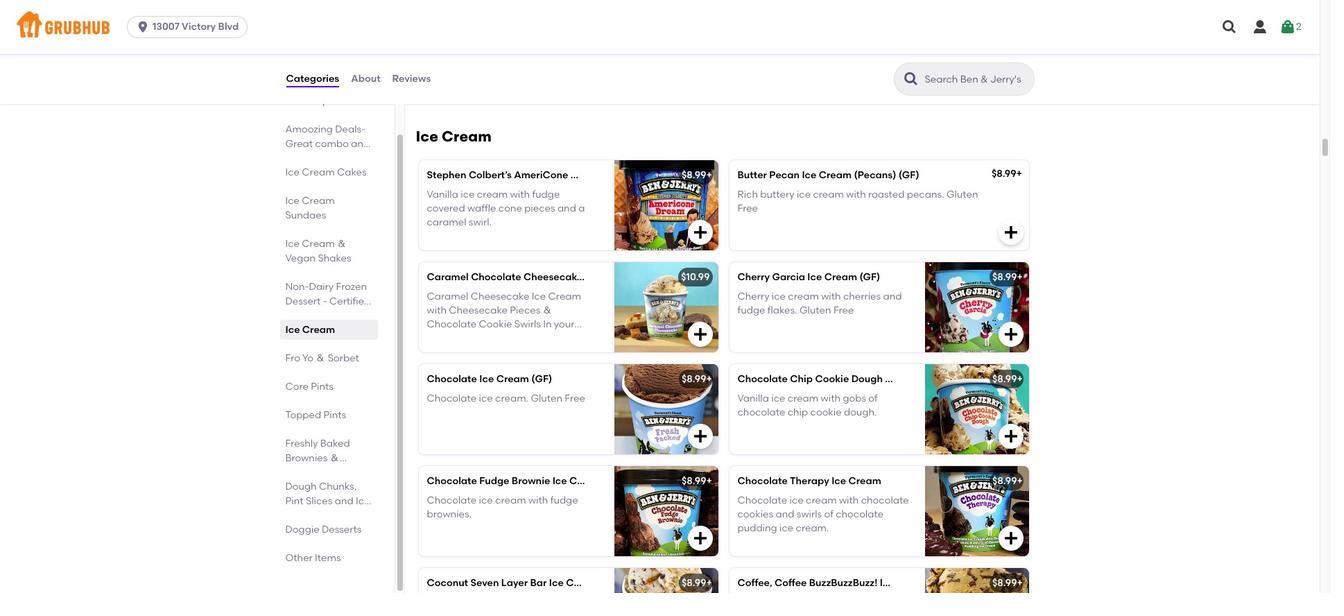 Task type: vqa. For each thing, say whether or not it's contained in the screenshot.
SPEARMINT
no



Task type: describe. For each thing, give the bounding box(es) containing it.
2 vertical spatial chocolate
[[836, 509, 884, 520]]

fudge inside cherry ice cream with cherries and fudge flakes. gluten free
[[738, 305, 766, 316]]

deals-
[[335, 123, 366, 135]]

fudge for chocolate fudge brownie ice cream
[[551, 495, 578, 506]]

chocolate fudge brownie ice cream image
[[614, 466, 718, 556]]

ice right the "garcia" at the top
[[808, 271, 822, 283]]

＆ for cream
[[337, 238, 347, 250]]

gobs
[[843, 393, 867, 404]]

popular
[[310, 95, 347, 107]]

ice cream sundaes
[[285, 195, 335, 221]]

caramel chocolate cheesecake - pint size only image
[[614, 262, 718, 352]]

$8.99 for chocolate chip cookie dough ice cream
[[993, 373, 1017, 385]]

caramel
[[427, 271, 469, 283]]

svg image for chocolate therapy ice cream
[[1003, 530, 1020, 546]]

ice for chocolate ice cream (gf)
[[479, 393, 493, 404]]

chip
[[788, 407, 808, 418]]

great
[[285, 138, 313, 150]]

victory
[[182, 21, 216, 33]]

and inside the vanilla ice cream with fudge covered waffle cone pieces and a caramel swirl.
[[558, 203, 576, 214]]

chocolate for chocolate ice cream with chocolate cookies and swirls of chocolate pudding ice cream.
[[738, 495, 788, 506]]

yo
[[302, 352, 314, 364]]

waffle
[[468, 203, 496, 214]]

and inside chocolate ice cream with chocolate cookies and swirls of chocolate pudding ice cream.
[[776, 509, 795, 520]]

cream for swirls
[[806, 495, 837, 506]]

frozen
[[336, 281, 367, 293]]

cream. inside chocolate ice cream with chocolate cookies and swirls of chocolate pudding ice cream.
[[796, 523, 829, 535]]

$8.99 for chocolate fudge brownie ice cream
[[682, 475, 707, 487]]

chocolate inside vanilla ice cream with gobs of chocolate chip cookie dough.
[[738, 407, 786, 418]]

jumbo
[[285, 467, 319, 479]]

chocolate chip cookie dough ice cream image
[[925, 364, 1029, 454]]

slices
[[306, 495, 333, 507]]

vanilla for vanilla ice cream with gobs of chocolate chip cookie dough.
[[738, 393, 769, 404]]

non-dairy frozen dessert - certified vegan ice cream
[[285, 281, 371, 336]]

brownies.
[[427, 509, 472, 520]]

desserts
[[322, 524, 362, 536]]

package
[[285, 153, 328, 164]]

doggie
[[285, 524, 320, 536]]

therapy
[[790, 475, 830, 487]]

shakes
[[318, 253, 351, 264]]

chocolate ice cream (gf) image
[[614, 364, 718, 454]]

dough.
[[844, 407, 877, 418]]

freshly baked brownies ＆ jumbo cookies dough chunks, pint slices and ice cream sandwhiches
[[285, 438, 370, 536]]

a
[[579, 203, 585, 214]]

combo
[[315, 138, 349, 150]]

pints for core pints
[[311, 381, 334, 393]]

butter pecan ice cream (pecans) (gf)
[[738, 169, 920, 181]]

ice for cherry garcia ice cream (gf)
[[772, 291, 786, 302]]

reviews button
[[392, 54, 432, 104]]

coffee
[[775, 577, 807, 589]]

0 horizontal spatial (gf)
[[532, 373, 552, 385]]

svg image for cherry ice cream with cherries and fudge flakes. gluten free
[[1003, 326, 1020, 342]]

with for of
[[839, 495, 859, 506]]

$8.99 + for chocolate therapy ice cream
[[993, 475, 1023, 487]]

ice for stephen colbert's americone dream
[[461, 189, 475, 200]]

with for pieces
[[510, 189, 530, 200]]

ice right pecan on the top right of the page
[[802, 169, 817, 181]]

0 vertical spatial -
[[585, 271, 589, 283]]

0 horizontal spatial free
[[565, 393, 585, 404]]

$10.99
[[681, 271, 710, 283]]

coffee,
[[738, 577, 773, 589]]

coffee, coffee buzzbuzzbuzz! ice cream
[[738, 577, 930, 589]]

covered
[[427, 203, 465, 214]]

free inside rich buttery ice cream with roasted pecans. gluten free
[[738, 203, 758, 214]]

1 vertical spatial chocolate
[[861, 495, 909, 506]]

ice inside rich buttery ice cream with roasted pecans. gluten free
[[797, 189, 811, 200]]

about button
[[350, 54, 381, 104]]

coconut
[[427, 577, 468, 589]]

topped pints
[[285, 409, 346, 421]]

Search Ben & Jerry's search field
[[924, 73, 1030, 86]]

2 button
[[1280, 15, 1302, 40]]

chocolate for chocolate ice cream. gluten free
[[427, 393, 477, 404]]

pecan
[[770, 169, 800, 181]]

vanilla ice cream with fudge covered waffle cone pieces and a caramel swirl.
[[427, 189, 585, 229]]

0 vertical spatial (gf)
[[899, 169, 920, 181]]

ice up chocolate ice cream. gluten free
[[480, 373, 494, 385]]

+ for chocolate fudge brownie ice cream
[[707, 475, 712, 487]]

＆ for yo
[[316, 352, 326, 364]]

gluten inside rich buttery ice cream with roasted pecans. gluten free
[[947, 189, 979, 200]]

ice cream
[[416, 127, 492, 145]]

come
[[285, 167, 314, 179]]

vegan inside non-dairy frozen dessert - certified vegan ice cream
[[285, 310, 316, 322]]

dairy
[[309, 281, 334, 293]]

+ for chocolate chip cookie dough ice cream
[[1017, 373, 1023, 385]]

$8.99 + for cherry garcia ice cream (gf)
[[993, 271, 1023, 283]]

cakes
[[337, 167, 367, 178]]

$8.99 + for chocolate fudge brownie ice cream
[[682, 475, 712, 487]]

categories button
[[285, 54, 340, 104]]

cookie
[[816, 373, 849, 385]]

(pecans)
[[854, 169, 897, 181]]

cream for cone
[[477, 189, 508, 200]]

cheesecake
[[524, 271, 583, 283]]

coconut)
[[667, 577, 712, 589]]

+ for stephen colbert's americone dream
[[707, 169, 712, 181]]

most
[[285, 95, 308, 107]]

flakes.
[[768, 305, 798, 316]]

svg image for chocolate ice cream. gluten free
[[692, 428, 709, 444]]

chunks,
[[319, 481, 357, 493]]

ice inside freshly baked brownies ＆ jumbo cookies dough chunks, pint slices and ice cream sandwhiches
[[356, 495, 370, 507]]

13007 victory blvd
[[153, 21, 239, 33]]

and right '(walnuts'
[[646, 577, 665, 589]]

cookies
[[321, 467, 359, 479]]

with for gluten
[[822, 291, 841, 302]]

chocolate for chocolate ice cream (gf)
[[427, 373, 477, 385]]

layer
[[501, 577, 528, 589]]

svg image for chocolate chip cookie dough ice cream
[[1003, 428, 1020, 444]]

ice inside ice cream ＆ vegan shakes
[[285, 238, 300, 250]]

1 vertical spatial (gf)
[[860, 271, 881, 283]]

certified
[[330, 296, 371, 307]]

cookie
[[811, 407, 842, 418]]

buzzbuzzbuzz!
[[809, 577, 878, 589]]

stephen
[[427, 169, 467, 181]]

deals.
[[330, 153, 358, 164]]

chocolate ice cream with fudge brownies.
[[427, 495, 578, 520]]

caramel
[[427, 217, 467, 229]]

(walnuts
[[601, 577, 644, 589]]

ice for chocolate therapy ice cream
[[790, 495, 804, 506]]

$8.99 for cherry garcia ice cream (gf)
[[993, 271, 1017, 283]]

vanilla for vanilla ice cream with fudge covered waffle cone pieces and a caramel swirl.
[[427, 189, 459, 200]]

ice right cookie
[[886, 373, 900, 385]]

baked
[[320, 438, 350, 450]]

caramel chocolate cheesecake - pint size only
[[427, 271, 656, 283]]

americone
[[514, 169, 568, 181]]

cream inside freshly baked brownies ＆ jumbo cookies dough chunks, pint slices and ice cream sandwhiches
[[285, 510, 318, 522]]

chocolate ice cream (gf)
[[427, 373, 552, 385]]

13007
[[153, 21, 180, 33]]

dream
[[571, 169, 603, 181]]



Task type: locate. For each thing, give the bounding box(es) containing it.
with inside cherry ice cream with cherries and fudge flakes. gluten free
[[822, 291, 841, 302]]

1 horizontal spatial gluten
[[800, 305, 832, 316]]

0 vertical spatial vanilla
[[427, 189, 459, 200]]

chocolate for chocolate ice cream with fudge brownies.
[[427, 495, 477, 506]]

2 vertical spatial fudge
[[551, 495, 578, 506]]

chip
[[790, 373, 813, 385]]

vanilla inside vanilla ice cream with gobs of chocolate chip cookie dough.
[[738, 393, 769, 404]]

cream inside chocolate ice cream with fudge brownies.
[[495, 495, 526, 506]]

dough down 'jumbo'
[[285, 481, 317, 493]]

fudge inside chocolate ice cream with fudge brownies.
[[551, 495, 578, 506]]

1 horizontal spatial free
[[738, 203, 758, 214]]

- right cheesecake
[[585, 271, 589, 283]]

0 vertical spatial of
[[869, 393, 878, 404]]

cream inside ice cream sundaes
[[302, 195, 335, 207]]

cream
[[477, 189, 508, 200], [813, 189, 844, 200], [788, 291, 819, 302], [788, 393, 819, 404], [495, 495, 526, 506], [806, 495, 837, 506]]

(gf) up pecans.
[[899, 169, 920, 181]]

2 horizontal spatial (gf)
[[899, 169, 920, 181]]

blvd
[[218, 21, 239, 33]]

ice inside ice cream sundaes
[[285, 195, 300, 207]]

svg image
[[1222, 19, 1238, 35], [1280, 19, 1297, 35], [692, 224, 709, 240], [1003, 224, 1020, 240], [1003, 326, 1020, 342], [692, 428, 709, 444], [692, 530, 709, 546]]

2 vertical spatial free
[[565, 393, 585, 404]]

pecans.
[[907, 189, 945, 200]]

ice down the 'package' in the top left of the page
[[285, 167, 300, 178]]

sandwhiches
[[285, 525, 348, 536]]

core pints
[[285, 381, 334, 393]]

0 horizontal spatial of
[[825, 509, 834, 520]]

0 vertical spatial cream.
[[495, 393, 529, 404]]

1 horizontal spatial pint
[[592, 271, 610, 283]]

ice down sundaes
[[285, 238, 300, 250]]

amoozing deals- great combo and package deals. come get em!!
[[285, 123, 370, 179]]

ice inside the vanilla ice cream with fudge covered waffle cone pieces and a caramel swirl.
[[461, 189, 475, 200]]

cherry up flakes.
[[738, 291, 770, 302]]

svg image for chocolate ice cream with fudge brownies.
[[692, 530, 709, 546]]

1 horizontal spatial -
[[585, 271, 589, 283]]

svg image for vanilla ice cream with fudge covered waffle cone pieces and a caramel swirl.
[[692, 224, 709, 240]]

search icon image
[[903, 71, 920, 87]]

fudge
[[480, 475, 510, 487]]

buttery
[[761, 189, 795, 200]]

2 horizontal spatial gluten
[[947, 189, 979, 200]]

1 vertical spatial free
[[834, 305, 854, 316]]

ice inside cherry ice cream with cherries and fudge flakes. gluten free
[[772, 291, 786, 302]]

cream up waffle at the top left of page
[[477, 189, 508, 200]]

$8.99 for stephen colbert's americone dream
[[682, 169, 707, 181]]

pudding
[[738, 523, 778, 535]]

cherry for cherry ice cream with cherries and fudge flakes. gluten free
[[738, 291, 770, 302]]

and inside cherry ice cream with cherries and fudge flakes. gluten free
[[883, 291, 902, 302]]

1 horizontal spatial dough
[[852, 373, 883, 385]]

coconut seven layer bar ice cream (walnuts and coconut) image
[[614, 568, 718, 593]]

ice cream cakes
[[285, 167, 367, 178]]

＆ right yo
[[316, 352, 326, 364]]

2 vegan from the top
[[285, 310, 316, 322]]

of right the swirls
[[825, 509, 834, 520]]

categories
[[286, 73, 339, 85]]

dessert
[[285, 296, 321, 307]]

cream. down the swirls
[[796, 523, 829, 535]]

cream inside ice cream ＆ vegan shakes
[[302, 238, 335, 250]]

items
[[315, 552, 341, 564]]

0 vertical spatial cherry
[[738, 271, 770, 283]]

2 cherry from the top
[[738, 291, 770, 302]]

cone
[[499, 203, 522, 214]]

vanilla ice cream with gobs of chocolate chip cookie dough.
[[738, 393, 878, 418]]

svg image for caramel chocolate cheesecake - pint size only
[[692, 326, 709, 342]]

chocolate for chocolate therapy ice cream
[[738, 475, 788, 487]]

ice right the buzzbuzzbuzz!
[[880, 577, 895, 589]]

with inside the vanilla ice cream with fudge covered waffle cone pieces and a caramel swirl.
[[510, 189, 530, 200]]

gluten right pecans.
[[947, 189, 979, 200]]

with down the brownie
[[529, 495, 548, 506]]

vegan
[[285, 253, 316, 264], [285, 310, 316, 322]]

ice up sundaes
[[285, 195, 300, 207]]

2
[[1297, 21, 1302, 33]]

cream for flakes.
[[788, 291, 819, 302]]

(gf) up chocolate ice cream. gluten free
[[532, 373, 552, 385]]

with inside chocolate ice cream with chocolate cookies and swirls of chocolate pudding ice cream.
[[839, 495, 859, 506]]

$8.99 for chocolate therapy ice cream
[[993, 475, 1017, 487]]

cherry for cherry garcia ice cream (gf)
[[738, 271, 770, 283]]

size
[[613, 271, 632, 283]]

roasted
[[869, 189, 905, 200]]

＆
[[337, 238, 347, 250], [316, 352, 326, 364], [330, 452, 340, 464]]

ice down chunks,
[[356, 495, 370, 507]]

cream inside the vanilla ice cream with fudge covered waffle cone pieces and a caramel swirl.
[[477, 189, 508, 200]]

vanilla inside the vanilla ice cream with fudge covered waffle cone pieces and a caramel swirl.
[[427, 189, 459, 200]]

13007 victory blvd button
[[127, 16, 253, 38]]

chocolate ice cream. gluten free
[[427, 393, 585, 404]]

chocolate chip cookie dough ice cream
[[738, 373, 935, 385]]

em!!
[[335, 167, 355, 179]]

＆ inside ice cream ＆ vegan shakes
[[337, 238, 347, 250]]

non-
[[285, 281, 309, 293]]

chocolate for chocolate fudge brownie ice cream
[[427, 475, 477, 487]]

1 horizontal spatial cream.
[[796, 523, 829, 535]]

with up cone
[[510, 189, 530, 200]]

chocolate therapy ice cream
[[738, 475, 882, 487]]

fro
[[285, 352, 300, 364]]

1 vertical spatial cherry
[[738, 291, 770, 302]]

ice up fro
[[285, 324, 300, 336]]

with up cookie
[[821, 393, 841, 404]]

chocolate inside chocolate ice cream with chocolate cookies and swirls of chocolate pudding ice cream.
[[738, 495, 788, 506]]

svg image for rich buttery ice cream with roasted pecans. gluten free
[[1003, 224, 1020, 240]]

cherry ice cream with cherries and fudge flakes. gluten free
[[738, 291, 902, 316]]

stephen colbert's americone dream image
[[614, 160, 718, 250]]

cream inside cherry ice cream with cherries and fudge flakes. gluten free
[[788, 291, 819, 302]]

cream up the swirls
[[806, 495, 837, 506]]

1 vertical spatial pint
[[285, 495, 304, 507]]

cream down cherry garcia ice cream (gf) at the top right
[[788, 291, 819, 302]]

swirl.
[[469, 217, 492, 229]]

1 vertical spatial cream.
[[796, 523, 829, 535]]

pint
[[592, 271, 610, 283], [285, 495, 304, 507]]

core
[[285, 381, 309, 393]]

and inside freshly baked brownies ＆ jumbo cookies dough chunks, pint slices and ice cream sandwhiches
[[335, 495, 354, 507]]

svg image
[[1252, 19, 1269, 35], [136, 20, 150, 34], [692, 326, 709, 342], [1003, 428, 1020, 444], [1003, 530, 1020, 546]]

0 vertical spatial pints
[[311, 381, 334, 393]]

bar
[[530, 577, 547, 589]]

chocolate inside chocolate ice cream with fudge brownies.
[[427, 495, 477, 506]]

brownies
[[285, 452, 328, 464]]

cream inside non-dairy frozen dessert - certified vegan ice cream
[[302, 324, 335, 336]]

other
[[285, 552, 313, 564]]

free inside cherry ice cream with cherries and fudge flakes. gluten free
[[834, 305, 854, 316]]

1 vertical spatial ＆
[[316, 352, 326, 364]]

0 vertical spatial pint
[[592, 271, 610, 283]]

cream. down chocolate ice cream (gf)
[[495, 393, 529, 404]]

+ for chocolate ice cream (gf)
[[707, 373, 712, 385]]

butter
[[738, 169, 767, 181]]

1 vertical spatial pints
[[324, 409, 346, 421]]

pints for topped pints
[[324, 409, 346, 421]]

stephen colbert's americone dream
[[427, 169, 603, 181]]

cream up chip
[[788, 393, 819, 404]]

1 vertical spatial dough
[[285, 481, 317, 493]]

1 vertical spatial fudge
[[738, 305, 766, 316]]

coffee, coffee buzzbuzzbuzz! ice cream image
[[925, 568, 1029, 593]]

1 vertical spatial vegan
[[285, 310, 316, 322]]

free
[[738, 203, 758, 214], [834, 305, 854, 316], [565, 393, 585, 404]]

0 horizontal spatial -
[[323, 296, 327, 307]]

with
[[510, 189, 530, 200], [847, 189, 866, 200], [822, 291, 841, 302], [821, 393, 841, 404], [529, 495, 548, 506], [839, 495, 859, 506]]

pint inside freshly baked brownies ＆ jumbo cookies dough chunks, pint slices and ice cream sandwhiches
[[285, 495, 304, 507]]

pints right core
[[311, 381, 334, 393]]

0 vertical spatial ＆
[[337, 238, 347, 250]]

2 horizontal spatial free
[[834, 305, 854, 316]]

chocolate ice cream with chocolate cookies and swirls of chocolate pudding ice cream.
[[738, 495, 909, 535]]

2 vertical spatial (gf)
[[532, 373, 552, 385]]

garcia
[[773, 271, 806, 283]]

0 horizontal spatial dough
[[285, 481, 317, 493]]

seven
[[471, 577, 499, 589]]

and left the swirls
[[776, 509, 795, 520]]

pints up baked
[[324, 409, 346, 421]]

doggie desserts
[[285, 524, 362, 536]]

0 vertical spatial fudge
[[532, 189, 560, 200]]

1 horizontal spatial (gf)
[[860, 271, 881, 283]]

(gf) up cherries at the right of page
[[860, 271, 881, 283]]

- down the dairy
[[323, 296, 327, 307]]

0 vertical spatial free
[[738, 203, 758, 214]]

and left a on the top left
[[558, 203, 576, 214]]

0 horizontal spatial gluten
[[531, 393, 563, 404]]

chocolate for chocolate chip cookie dough ice cream
[[738, 373, 788, 385]]

and inside amoozing deals- great combo and package deals. come get em!!
[[351, 138, 370, 150]]

topped
[[285, 409, 321, 421]]

with inside chocolate ice cream with fudge brownies.
[[529, 495, 548, 506]]

and right cherries at the right of page
[[883, 291, 902, 302]]

cream inside vanilla ice cream with gobs of chocolate chip cookie dough.
[[788, 393, 819, 404]]

$8.99 + for chocolate ice cream (gf)
[[682, 373, 712, 385]]

$8.99 for chocolate ice cream (gf)
[[682, 373, 707, 385]]

fudge up pieces
[[532, 189, 560, 200]]

vanilla
[[427, 189, 459, 200], [738, 393, 769, 404]]

swirls
[[797, 509, 822, 520]]

pint left slices
[[285, 495, 304, 507]]

0 vertical spatial chocolate
[[738, 407, 786, 418]]

ice right bar
[[549, 577, 564, 589]]

gluten right flakes.
[[800, 305, 832, 316]]

2 vertical spatial ＆
[[330, 452, 340, 464]]

(gf)
[[899, 169, 920, 181], [860, 271, 881, 283], [532, 373, 552, 385]]

0 vertical spatial dough
[[852, 373, 883, 385]]

ice right therapy
[[832, 475, 847, 487]]

fudge down chocolate fudge brownie ice cream on the left
[[551, 495, 578, 506]]

1 vertical spatial of
[[825, 509, 834, 520]]

＆ up shakes
[[337, 238, 347, 250]]

svg image inside 2 button
[[1280, 19, 1297, 35]]

ice for chocolate fudge brownie ice cream
[[479, 495, 493, 506]]

ice inside non-dairy frozen dessert - certified vegan ice cream
[[285, 324, 300, 336]]

rich buttery ice cream with roasted pecans. gluten free
[[738, 189, 979, 214]]

of inside vanilla ice cream with gobs of chocolate chip cookie dough.
[[869, 393, 878, 404]]

with down (pecans)
[[847, 189, 866, 200]]

chocolate therapy ice cream image
[[925, 466, 1029, 556]]

gluten inside cherry ice cream with cherries and fudge flakes. gluten free
[[800, 305, 832, 316]]

ice up stephen
[[416, 127, 438, 145]]

and down chunks,
[[335, 495, 354, 507]]

cherry
[[738, 271, 770, 283], [738, 291, 770, 302]]

with inside rich buttery ice cream with roasted pecans. gluten free
[[847, 189, 866, 200]]

svg image inside 13007 victory blvd button
[[136, 20, 150, 34]]

dough
[[852, 373, 883, 385], [285, 481, 317, 493]]

cherry garcia ice cream (gf)
[[738, 271, 881, 283]]

main navigation navigation
[[0, 0, 1320, 54]]

cherry left the "garcia" at the top
[[738, 271, 770, 283]]

ice inside vanilla ice cream with gobs of chocolate chip cookie dough.
[[772, 393, 786, 404]]

$8.99 + for stephen colbert's americone dream
[[682, 169, 712, 181]]

of inside chocolate ice cream with chocolate cookies and swirls of chocolate pudding ice cream.
[[825, 509, 834, 520]]

1 vertical spatial gluten
[[800, 305, 832, 316]]

vegan inside ice cream ＆ vegan shakes
[[285, 253, 316, 264]]

cream down chocolate fudge brownie ice cream on the left
[[495, 495, 526, 506]]

with down chocolate therapy ice cream
[[839, 495, 859, 506]]

cherry garcia ice cream (gf) image
[[925, 262, 1029, 352]]

gluten down chocolate ice cream (gf)
[[531, 393, 563, 404]]

ice right the brownie
[[553, 475, 567, 487]]

vegan down dessert at the left
[[285, 310, 316, 322]]

and down deals-
[[351, 138, 370, 150]]

0 horizontal spatial cream.
[[495, 393, 529, 404]]

1 cherry from the top
[[738, 271, 770, 283]]

- inside non-dairy frozen dessert - certified vegan ice cream
[[323, 296, 327, 307]]

vegan up non-
[[285, 253, 316, 264]]

cream inside chocolate ice cream with chocolate cookies and swirls of chocolate pudding ice cream.
[[806, 495, 837, 506]]

amoozing
[[285, 123, 333, 135]]

cream for chip
[[788, 393, 819, 404]]

fudge inside the vanilla ice cream with fudge covered waffle cone pieces and a caramel swirl.
[[532, 189, 560, 200]]

get
[[317, 167, 333, 179]]

with for cookie
[[821, 393, 841, 404]]

＆ down baked
[[330, 452, 340, 464]]

0 vertical spatial gluten
[[947, 189, 979, 200]]

1 vertical spatial vanilla
[[738, 393, 769, 404]]

0 horizontal spatial pint
[[285, 495, 304, 507]]

ice for chocolate chip cookie dough ice cream
[[772, 393, 786, 404]]

0 horizontal spatial vanilla
[[427, 189, 459, 200]]

fudge for stephen colbert's americone dream
[[532, 189, 560, 200]]

dough up gobs
[[852, 373, 883, 385]]

cream inside rich buttery ice cream with roasted pecans. gluten free
[[813, 189, 844, 200]]

with down cherry garcia ice cream (gf) at the top right
[[822, 291, 841, 302]]

gluten
[[947, 189, 979, 200], [800, 305, 832, 316], [531, 393, 563, 404]]

most popular
[[285, 95, 347, 107]]

1 vegan from the top
[[285, 253, 316, 264]]

+ for chocolate therapy ice cream
[[1017, 475, 1023, 487]]

cream down the butter pecan ice cream (pecans) (gf)
[[813, 189, 844, 200]]

2 vertical spatial gluten
[[531, 393, 563, 404]]

-
[[585, 271, 589, 283], [323, 296, 327, 307]]

fudge
[[532, 189, 560, 200], [738, 305, 766, 316], [551, 495, 578, 506]]

ice inside chocolate ice cream with fudge brownies.
[[479, 495, 493, 506]]

1 vertical spatial -
[[323, 296, 327, 307]]

cream
[[442, 127, 492, 145], [302, 167, 335, 178], [819, 169, 852, 181], [302, 195, 335, 207], [302, 238, 335, 250], [825, 271, 858, 283], [302, 324, 335, 336], [497, 373, 529, 385], [902, 373, 935, 385], [570, 475, 602, 487], [849, 475, 882, 487], [285, 510, 318, 522], [566, 577, 599, 589], [897, 577, 930, 589]]

mint chocolate chance nd - new image
[[614, 9, 718, 99]]

1 horizontal spatial of
[[869, 393, 878, 404]]

sundaes
[[285, 210, 326, 221]]

fudge left flakes.
[[738, 305, 766, 316]]

cherry inside cherry ice cream with cherries and fudge flakes. gluten free
[[738, 291, 770, 302]]

pint left the size
[[592, 271, 610, 283]]

chocolate fudge brownie ice cream
[[427, 475, 602, 487]]

$8.99 + for chocolate chip cookie dough ice cream
[[993, 373, 1023, 385]]

about
[[351, 73, 381, 85]]

pints
[[311, 381, 334, 393], [324, 409, 346, 421]]

other items
[[285, 552, 341, 564]]

0 vertical spatial vegan
[[285, 253, 316, 264]]

only
[[634, 271, 656, 283]]

＆ inside freshly baked brownies ＆ jumbo cookies dough chunks, pint slices and ice cream sandwhiches
[[330, 452, 340, 464]]

reviews
[[392, 73, 431, 85]]

with inside vanilla ice cream with gobs of chocolate chip cookie dough.
[[821, 393, 841, 404]]

brownie
[[512, 475, 550, 487]]

dough inside freshly baked brownies ＆ jumbo cookies dough chunks, pint slices and ice cream sandwhiches
[[285, 481, 317, 493]]

of right gobs
[[869, 393, 878, 404]]

cherries
[[844, 291, 881, 302]]

+ for cherry garcia ice cream (gf)
[[1017, 271, 1023, 283]]

1 horizontal spatial vanilla
[[738, 393, 769, 404]]

colbert's
[[469, 169, 512, 181]]



